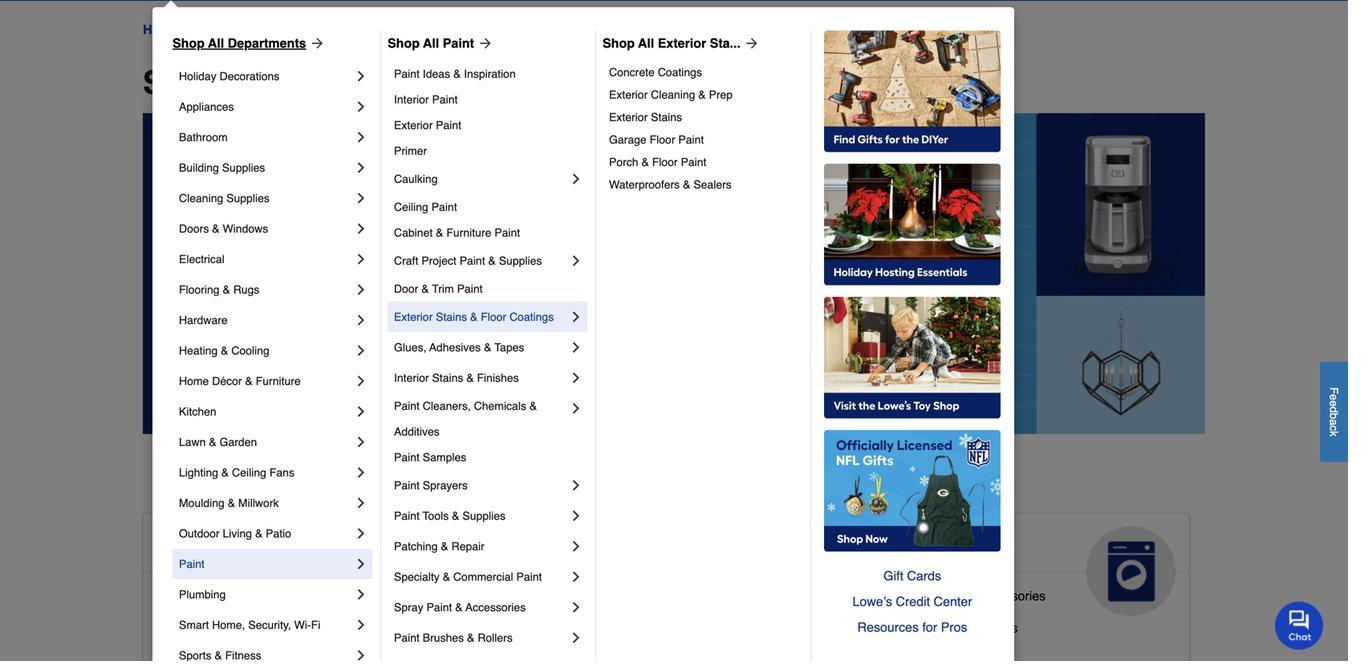 Task type: describe. For each thing, give the bounding box(es) containing it.
lowe's
[[853, 595, 893, 609]]

lawn & garden link
[[179, 427, 353, 458]]

concrete
[[609, 66, 655, 79]]

holiday
[[179, 70, 217, 83]]

lowe's credit center link
[[825, 589, 1001, 615]]

0 horizontal spatial cleaning
[[179, 192, 223, 205]]

d
[[1328, 407, 1341, 413]]

finishes
[[477, 372, 519, 385]]

outdoor living & patio link
[[179, 519, 353, 549]]

& inside home décor & furniture link
[[245, 375, 253, 388]]

paint sprayers
[[394, 479, 468, 492]]

departments link
[[193, 20, 266, 39]]

houses,
[[574, 647, 621, 662]]

holiday hosting essentials. image
[[825, 164, 1001, 286]]

repair
[[452, 540, 485, 553]]

cleaning supplies link
[[179, 183, 353, 214]]

paint inside craft project paint & supplies link
[[460, 255, 485, 267]]

bathroom link
[[179, 122, 353, 153]]

fi
[[311, 619, 321, 632]]

1 vertical spatial bathroom
[[222, 589, 277, 604]]

gift cards link
[[825, 564, 1001, 589]]

electrical
[[179, 253, 225, 266]]

& inside glues, adhesives & tapes link
[[484, 341, 492, 354]]

appliances image
[[1087, 527, 1177, 617]]

& inside paint ideas & inspiration link
[[454, 67, 461, 80]]

paint cleaners, chemicals & additives link
[[394, 393, 568, 445]]

waterproofers & sealers link
[[609, 173, 800, 196]]

chevron right image for kitchen
[[353, 404, 369, 420]]

find gifts for the diyer. image
[[825, 31, 1001, 153]]

paint inside 'exterior paint' 'link'
[[436, 119, 462, 132]]

1 vertical spatial pet
[[514, 647, 534, 662]]

paint ideas & inspiration link
[[394, 61, 585, 87]]

chevron right image for appliances
[[353, 99, 369, 115]]

accessible home image
[[371, 527, 461, 617]]

garage floor paint link
[[609, 128, 800, 151]]

1 vertical spatial appliances
[[872, 533, 992, 559]]

paint inside paint brushes & rollers link
[[394, 632, 420, 645]]

chevron right image for spray paint & accessories
[[568, 600, 585, 616]]

paint inside specialty & commercial paint "link"
[[517, 571, 542, 584]]

visit the lowe's toy shop. image
[[825, 297, 1001, 419]]

1 horizontal spatial coatings
[[658, 66, 703, 79]]

animal
[[514, 533, 589, 559]]

chevron right image for hardware
[[353, 312, 369, 328]]

& inside 'cabinet & furniture paint' link
[[436, 226, 444, 239]]

ideas
[[423, 67, 450, 80]]

glues, adhesives & tapes
[[394, 341, 525, 354]]

door
[[394, 283, 419, 295]]

0 vertical spatial ceiling
[[394, 201, 429, 214]]

& inside the appliance parts & accessories link
[[966, 589, 974, 604]]

exterior stains & floor coatings link
[[394, 302, 568, 332]]

& inside paint brushes & rollers link
[[467, 632, 475, 645]]

paint tools & supplies link
[[394, 501, 568, 532]]

project
[[422, 255, 457, 267]]

patching & repair
[[394, 540, 485, 553]]

supplies for livestock supplies
[[571, 615, 621, 629]]

bedroom
[[222, 621, 274, 636]]

outdoor living & patio
[[179, 528, 292, 540]]

adhesives
[[430, 341, 481, 354]]

0 vertical spatial furniture
[[447, 226, 492, 239]]

exterior paint link
[[394, 112, 585, 138]]

lowe's credit center
[[853, 595, 973, 609]]

paint ideas & inspiration
[[394, 67, 516, 80]]

specialty & commercial paint
[[394, 571, 542, 584]]

& inside the door & trim paint link
[[422, 283, 429, 295]]

0 horizontal spatial ceiling
[[232, 467, 267, 479]]

cleaners,
[[423, 400, 471, 413]]

all for shop all paint
[[423, 36, 439, 51]]

& inside outdoor living & patio link
[[255, 528, 263, 540]]

lawn
[[179, 436, 206, 449]]

2 e from the top
[[1328, 401, 1341, 407]]

paint brushes & rollers link
[[394, 623, 568, 654]]

millwork
[[238, 497, 279, 510]]

paint inside the ceiling paint link
[[432, 201, 457, 214]]

officially licensed n f l gifts. shop now. image
[[825, 430, 1001, 552]]

chevron right image for heating & cooling
[[353, 343, 369, 359]]

supplies up patching & repair link on the bottom left
[[463, 510, 506, 523]]

& inside heating & cooling link
[[221, 344, 228, 357]]

chevron right image for exterior stains & floor coatings
[[568, 309, 585, 325]]

0 vertical spatial bathroom
[[179, 131, 228, 144]]

cabinet & furniture paint
[[394, 226, 520, 239]]

& inside porch & floor paint link
[[642, 156, 649, 169]]

lighting & ceiling fans
[[179, 467, 295, 479]]

arrow right image for shop all paint
[[474, 35, 494, 51]]

patching
[[394, 540, 438, 553]]

exterior stains link
[[609, 106, 800, 128]]

paint samples link
[[394, 445, 585, 471]]

paint inside 'cabinet & furniture paint' link
[[495, 226, 520, 239]]

resources for pros
[[858, 620, 968, 635]]

cleaning supplies
[[179, 192, 270, 205]]

appliance parts & accessories link
[[872, 585, 1046, 617]]

outdoor
[[179, 528, 220, 540]]

rollers
[[478, 632, 513, 645]]

home for home décor & furniture
[[179, 375, 209, 388]]

enjoy savings year-round. no matter what you're shopping for, find what you need at a great price. image
[[143, 113, 1206, 434]]

chevron right image for smart home, security, wi-fi
[[353, 617, 369, 634]]

& inside doors & windows 'link'
[[212, 222, 220, 235]]

sprayers
[[423, 479, 468, 492]]

b
[[1328, 413, 1341, 419]]

appliance
[[872, 589, 929, 604]]

chevron right image for paint brushes & rollers
[[568, 630, 585, 646]]

caulking link
[[394, 164, 568, 194]]

chevron right image for craft project paint & supplies
[[568, 253, 585, 269]]

hardware
[[179, 314, 228, 327]]

spray paint & accessories link
[[394, 593, 568, 623]]

chevron right image for lighting & ceiling fans
[[353, 465, 369, 481]]

shop all exterior sta... link
[[603, 34, 760, 53]]

chevron right image for caulking
[[568, 171, 585, 187]]

& inside patching & repair link
[[441, 540, 449, 553]]

& inside the waterproofers & sealers link
[[683, 178, 691, 191]]

chevron right image for outdoor living & patio
[[353, 526, 369, 542]]

interior for interior paint
[[394, 93, 429, 106]]

hardware link
[[179, 305, 353, 336]]

ceiling paint
[[394, 201, 457, 214]]

chat invite button image
[[1276, 601, 1325, 650]]

0 horizontal spatial furniture
[[256, 375, 301, 388]]

livestock
[[514, 615, 568, 629]]

arrow right image for shop all exterior sta...
[[741, 35, 760, 51]]

doors & windows
[[179, 222, 268, 235]]

beverage & wine chillers
[[872, 621, 1019, 636]]

garage floor paint
[[609, 133, 704, 146]]

shop for shop all departments
[[173, 36, 205, 51]]

stains for exterior stains
[[651, 111, 683, 124]]

c
[[1328, 426, 1341, 431]]

spray
[[394, 601, 424, 614]]

exterior for exterior stains
[[609, 111, 648, 124]]

glues,
[[394, 341, 427, 354]]

chevron right image for glues, adhesives & tapes
[[568, 340, 585, 356]]

supplies for cleaning supplies
[[227, 192, 270, 205]]

holiday decorations
[[179, 70, 280, 83]]

paint inside 'shop all paint' link
[[443, 36, 474, 51]]

home inside accessible home link
[[280, 533, 343, 559]]

0 vertical spatial appliances
[[179, 100, 234, 113]]

concrete coatings
[[609, 66, 703, 79]]

cards
[[908, 569, 942, 584]]

home for home
[[143, 22, 179, 37]]

& inside animal & pet care
[[596, 533, 612, 559]]

animal & pet care image
[[729, 527, 819, 617]]

primer link
[[394, 138, 585, 164]]

& inside beverage & wine chillers link
[[931, 621, 939, 636]]

& inside exterior cleaning & prep link
[[699, 88, 706, 101]]

gift cards
[[884, 569, 942, 584]]

gift
[[884, 569, 904, 584]]

resources
[[858, 620, 919, 635]]

chemicals
[[474, 400, 527, 413]]

accessible bathroom
[[157, 589, 277, 604]]

home link
[[143, 20, 179, 39]]

home décor & furniture link
[[179, 366, 353, 397]]

spray paint & accessories
[[394, 601, 526, 614]]

chevron right image for home décor & furniture
[[353, 373, 369, 389]]

lawn & garden
[[179, 436, 257, 449]]

for
[[923, 620, 938, 635]]



Task type: vqa. For each thing, say whether or not it's contained in the screenshot.
chevron right icon for Moulding & Millwork
yes



Task type: locate. For each thing, give the bounding box(es) containing it.
paint down animal
[[517, 571, 542, 584]]

stains
[[651, 111, 683, 124], [436, 311, 467, 324], [432, 372, 464, 385]]

& inside craft project paint & supplies link
[[489, 255, 496, 267]]

2 interior from the top
[[394, 372, 429, 385]]

0 vertical spatial cleaning
[[651, 88, 696, 101]]

1 vertical spatial accessible
[[157, 589, 218, 604]]

paint up additives
[[394, 400, 420, 413]]

paint down spray
[[394, 632, 420, 645]]

1 accessible from the top
[[157, 533, 274, 559]]

1 horizontal spatial furniture
[[447, 226, 492, 239]]

all up concrete coatings
[[638, 36, 655, 51]]

& inside 'lighting & ceiling fans' link
[[222, 467, 229, 479]]

& inside specialty & commercial paint "link"
[[443, 571, 450, 584]]

supplies up the door & trim paint link
[[499, 255, 542, 267]]

& inside pet beds, houses, & furniture link
[[624, 647, 633, 662]]

departments
[[193, 22, 266, 37], [228, 36, 306, 51], [281, 64, 477, 101]]

& left "rollers"
[[467, 632, 475, 645]]

flooring & rugs link
[[179, 275, 353, 305]]

appliances link
[[179, 92, 353, 122], [859, 514, 1190, 617]]

1 vertical spatial coatings
[[510, 311, 554, 324]]

appliance parts & accessories
[[872, 589, 1046, 604]]

chevron right image
[[353, 99, 369, 115], [353, 129, 369, 145], [353, 160, 369, 176], [353, 251, 369, 267], [568, 253, 585, 269], [568, 309, 585, 325], [353, 312, 369, 328], [568, 340, 585, 356], [568, 370, 585, 386], [353, 373, 369, 389], [353, 465, 369, 481], [568, 478, 585, 494], [353, 495, 369, 511], [568, 539, 585, 555], [353, 556, 369, 573], [568, 569, 585, 585], [353, 617, 369, 634], [353, 648, 369, 662]]

2 vertical spatial furniture
[[636, 647, 688, 662]]

& right lawn
[[209, 436, 217, 449]]

& left finishes
[[467, 372, 474, 385]]

flooring
[[179, 283, 220, 296]]

shop all departments
[[173, 36, 306, 51]]

arrow right image inside 'shop all paint' link
[[474, 35, 494, 51]]

shop for shop all paint
[[388, 36, 420, 51]]

& left trim
[[422, 283, 429, 295]]

1 vertical spatial furniture
[[256, 375, 301, 388]]

building
[[179, 161, 219, 174]]

paint down interior paint
[[436, 119, 462, 132]]

e
[[1328, 394, 1341, 401], [1328, 401, 1341, 407]]

chevron right image for holiday decorations
[[353, 68, 369, 84]]

paint link
[[179, 549, 353, 580]]

cabinet & furniture paint link
[[394, 220, 585, 246]]

all up holiday decorations
[[208, 36, 224, 51]]

chevron right image for doors & windows
[[353, 221, 369, 237]]

0 horizontal spatial shop
[[173, 36, 205, 51]]

paint inside paint tools & supplies link
[[394, 510, 420, 523]]

0 vertical spatial interior
[[394, 93, 429, 106]]

chevron right image for moulding & millwork
[[353, 495, 369, 511]]

paint right spray
[[427, 601, 452, 614]]

chevron right image for paint
[[353, 556, 369, 573]]

exterior
[[658, 36, 707, 51], [609, 88, 648, 101], [609, 111, 648, 124], [394, 119, 433, 132], [394, 311, 433, 324]]

0 vertical spatial coatings
[[658, 66, 703, 79]]

chevron right image
[[353, 68, 369, 84], [568, 171, 585, 187], [353, 190, 369, 206], [353, 221, 369, 237], [353, 282, 369, 298], [353, 343, 369, 359], [568, 401, 585, 417], [353, 404, 369, 420], [353, 434, 369, 450], [568, 508, 585, 524], [353, 526, 369, 542], [353, 587, 369, 603], [568, 600, 585, 616], [568, 630, 585, 646]]

pet beds, houses, & furniture
[[514, 647, 688, 662]]

departments up holiday decorations
[[193, 22, 266, 37]]

chevron right image for patching & repair
[[568, 539, 585, 555]]

paint inside paint samples link
[[394, 451, 420, 464]]

coatings up exterior cleaning & prep
[[658, 66, 703, 79]]

accessible bedroom link
[[157, 617, 274, 650]]

all for shop all departments
[[232, 64, 272, 101]]

chevron right image for bathroom
[[353, 129, 369, 145]]

moulding & millwork
[[179, 497, 279, 510]]

paint inside the door & trim paint link
[[457, 283, 483, 295]]

& left cooling
[[221, 344, 228, 357]]

& up the door & trim paint link
[[489, 255, 496, 267]]

paint down additives
[[394, 451, 420, 464]]

0 horizontal spatial arrow right image
[[474, 35, 494, 51]]

chevron right image for paint cleaners, chemicals & additives
[[568, 401, 585, 417]]

& inside "exterior stains & floor coatings" link
[[470, 311, 478, 324]]

chevron right image for electrical
[[353, 251, 369, 267]]

decorations
[[220, 70, 280, 83]]

rugs
[[233, 283, 260, 296]]

1 vertical spatial ceiling
[[232, 467, 267, 479]]

departments for shop
[[228, 36, 306, 51]]

additives
[[394, 426, 440, 438]]

stains up cleaners,
[[432, 372, 464, 385]]

building supplies
[[179, 161, 265, 174]]

paint down paint samples
[[394, 479, 420, 492]]

pet inside animal & pet care
[[618, 533, 653, 559]]

glues, adhesives & tapes link
[[394, 332, 568, 363]]

paint inside paint ideas & inspiration link
[[394, 67, 420, 80]]

supplies up windows
[[227, 192, 270, 205]]

& inside paint tools & supplies link
[[452, 510, 460, 523]]

1 vertical spatial appliances link
[[859, 514, 1190, 617]]

supplies
[[222, 161, 265, 174], [227, 192, 270, 205], [499, 255, 542, 267], [463, 510, 506, 523], [571, 615, 621, 629]]

accessible for accessible bedroom
[[157, 621, 218, 636]]

supplies inside "link"
[[222, 161, 265, 174]]

ceiling up millwork
[[232, 467, 267, 479]]

smart
[[179, 619, 209, 632]]

parts
[[932, 589, 962, 604]]

supplies for building supplies
[[222, 161, 265, 174]]

3 shop from the left
[[603, 36, 635, 51]]

all for shop all exterior sta...
[[638, 36, 655, 51]]

& right ideas
[[454, 67, 461, 80]]

& left tapes
[[484, 341, 492, 354]]

interior down glues,
[[394, 372, 429, 385]]

shop for shop all exterior sta...
[[603, 36, 635, 51]]

chevron right image for flooring & rugs
[[353, 282, 369, 298]]

patching & repair link
[[394, 532, 568, 562]]

3 accessible from the top
[[157, 621, 218, 636]]

porch & floor paint link
[[609, 151, 800, 173]]

& inside lawn & garden link
[[209, 436, 217, 449]]

exterior down 'concrete'
[[609, 88, 648, 101]]

& left repair
[[441, 540, 449, 553]]

& left sealers
[[683, 178, 691, 191]]

interior for interior stains & finishes
[[394, 372, 429, 385]]

bathroom up smart home, security, wi-fi
[[222, 589, 277, 604]]

smart home, security, wi-fi link
[[179, 610, 353, 641]]

& right "cabinet"
[[436, 226, 444, 239]]

0 vertical spatial pet
[[618, 533, 653, 559]]

doors
[[179, 222, 209, 235]]

1 horizontal spatial pet
[[618, 533, 653, 559]]

e up b
[[1328, 401, 1341, 407]]

accessible down moulding
[[157, 533, 274, 559]]

interior up exterior paint
[[394, 93, 429, 106]]

1 vertical spatial stains
[[436, 311, 467, 324]]

furniture up craft project paint & supplies
[[447, 226, 492, 239]]

& right specialty
[[443, 571, 450, 584]]

paint inside paint sprayers link
[[394, 479, 420, 492]]

1 vertical spatial home
[[179, 375, 209, 388]]

1 arrow right image from the left
[[474, 35, 494, 51]]

shop all paint
[[388, 36, 474, 51]]

& right the tools
[[452, 510, 460, 523]]

paint up paint ideas & inspiration
[[443, 36, 474, 51]]

accessible bathroom link
[[157, 585, 277, 617]]

0 vertical spatial appliances link
[[179, 92, 353, 122]]

stains down trim
[[436, 311, 467, 324]]

a
[[1328, 419, 1341, 426]]

f e e d b a c k
[[1328, 387, 1341, 437]]

paint inside paint link
[[179, 558, 205, 571]]

1 vertical spatial cleaning
[[179, 192, 223, 205]]

ceiling paint link
[[394, 194, 585, 220]]

chevron right image for paint sprayers
[[568, 478, 585, 494]]

commercial
[[454, 571, 514, 584]]

2 accessible from the top
[[157, 589, 218, 604]]

floor up "waterproofers & sealers"
[[653, 156, 678, 169]]

& right décor at the bottom of the page
[[245, 375, 253, 388]]

paint inside the garage floor paint link
[[679, 133, 704, 146]]

paint right trim
[[457, 283, 483, 295]]

2 arrow right image from the left
[[741, 35, 760, 51]]

pros
[[942, 620, 968, 635]]

all down shop all departments link
[[232, 64, 272, 101]]

0 vertical spatial stains
[[651, 111, 683, 124]]

f
[[1328, 387, 1341, 394]]

porch & floor paint
[[609, 156, 707, 169]]

kitchen
[[179, 405, 217, 418]]

arrow right image up the concrete coatings link
[[741, 35, 760, 51]]

shop up holiday on the left of the page
[[173, 36, 205, 51]]

accessories for spray paint & accessories
[[466, 601, 526, 614]]

k
[[1328, 431, 1341, 437]]

1 horizontal spatial ceiling
[[394, 201, 429, 214]]

paint down cabinet & furniture paint
[[460, 255, 485, 267]]

2 shop from the left
[[388, 36, 420, 51]]

0 vertical spatial floor
[[650, 133, 676, 146]]

paint up cabinet & furniture paint
[[432, 201, 457, 214]]

exterior cleaning & prep link
[[609, 84, 800, 106]]

& inside moulding & millwork link
[[228, 497, 235, 510]]

accessible bedroom
[[157, 621, 274, 636]]

chevron right image for specialty & commercial paint
[[568, 569, 585, 585]]

interior stains & finishes
[[394, 372, 519, 385]]

plumbing
[[179, 589, 226, 601]]

& right the porch
[[642, 156, 649, 169]]

shop inside shop all departments link
[[173, 36, 205, 51]]

center
[[934, 595, 973, 609]]

paint tools & supplies
[[394, 510, 506, 523]]

1 vertical spatial floor
[[653, 156, 678, 169]]

accessible down plumbing
[[157, 621, 218, 636]]

& up glues, adhesives & tapes link
[[470, 311, 478, 324]]

trim
[[432, 283, 454, 295]]

paint inside spray paint & accessories link
[[427, 601, 452, 614]]

chevron right image for lawn & garden
[[353, 434, 369, 450]]

paint inside paint cleaners, chemicals & additives
[[394, 400, 420, 413]]

& right "houses," in the bottom left of the page
[[624, 647, 633, 662]]

cleaning down building
[[179, 192, 223, 205]]

home,
[[212, 619, 245, 632]]

exterior paint
[[394, 119, 462, 132]]

exterior up the primer
[[394, 119, 433, 132]]

chevron right image for paint tools & supplies
[[568, 508, 585, 524]]

& left 'pros'
[[931, 621, 939, 636]]

cleaning down concrete coatings
[[651, 88, 696, 101]]

departments up exterior paint
[[281, 64, 477, 101]]

2 vertical spatial floor
[[481, 311, 507, 324]]

supplies up the cleaning supplies
[[222, 161, 265, 174]]

& right doors
[[212, 222, 220, 235]]

appliances link down decorations
[[179, 92, 353, 122]]

supplies up pet beds, houses, & furniture link
[[571, 615, 621, 629]]

0 horizontal spatial pet
[[514, 647, 534, 662]]

2 horizontal spatial home
[[280, 533, 343, 559]]

1 interior from the top
[[394, 93, 429, 106]]

home inside home décor & furniture link
[[179, 375, 209, 388]]

stains down exterior cleaning & prep
[[651, 111, 683, 124]]

accessories up "rollers"
[[466, 601, 526, 614]]

0 horizontal spatial home
[[143, 22, 179, 37]]

1 horizontal spatial appliances link
[[859, 514, 1190, 617]]

paint inside porch & floor paint link
[[681, 156, 707, 169]]

shop all paint link
[[388, 34, 494, 53]]

2 vertical spatial stains
[[432, 372, 464, 385]]

& left millwork
[[228, 497, 235, 510]]

stains for exterior stains & floor coatings
[[436, 311, 467, 324]]

arrow right image inside shop all exterior sta... link
[[741, 35, 760, 51]]

departments up holiday decorations link
[[228, 36, 306, 51]]

paint down outdoor
[[179, 558, 205, 571]]

appliances link up chillers
[[859, 514, 1190, 617]]

1 horizontal spatial shop
[[388, 36, 420, 51]]

1 shop from the left
[[173, 36, 205, 51]]

departments for shop
[[281, 64, 477, 101]]

paint down the garage floor paint link
[[681, 156, 707, 169]]

paint inside the interior paint link
[[432, 93, 458, 106]]

chevron right image for cleaning supplies
[[353, 190, 369, 206]]

paint left the tools
[[394, 510, 420, 523]]

1 vertical spatial interior
[[394, 372, 429, 385]]

arrow right image
[[306, 35, 326, 51]]

livestock supplies link
[[514, 611, 621, 643]]

1 horizontal spatial cleaning
[[651, 88, 696, 101]]

floor up the porch & floor paint
[[650, 133, 676, 146]]

bathroom up building
[[179, 131, 228, 144]]

holiday decorations link
[[179, 61, 353, 92]]

wi-
[[294, 619, 311, 632]]

appliances down holiday on the left of the page
[[179, 100, 234, 113]]

& inside paint cleaners, chemicals & additives
[[530, 400, 537, 413]]

exterior for exterior paint
[[394, 119, 433, 132]]

exterior stains & floor coatings
[[394, 311, 554, 324]]

exterior inside 'link'
[[394, 119, 433, 132]]

waterproofers
[[609, 178, 680, 191]]

& right animal
[[596, 533, 612, 559]]

coatings up tapes
[[510, 311, 554, 324]]

& inside spray paint & accessories link
[[455, 601, 463, 614]]

1 horizontal spatial accessories
[[977, 589, 1046, 604]]

accessible for accessible home
[[157, 533, 274, 559]]

shop up 'concrete'
[[603, 36, 635, 51]]

arrow right image up paint ideas & inspiration link
[[474, 35, 494, 51]]

prep
[[709, 88, 733, 101]]

2 horizontal spatial furniture
[[636, 647, 688, 662]]

0 horizontal spatial coatings
[[510, 311, 554, 324]]

0 horizontal spatial appliances
[[179, 100, 234, 113]]

&
[[454, 67, 461, 80], [699, 88, 706, 101], [642, 156, 649, 169], [683, 178, 691, 191], [212, 222, 220, 235], [436, 226, 444, 239], [489, 255, 496, 267], [422, 283, 429, 295], [223, 283, 230, 296], [470, 311, 478, 324], [484, 341, 492, 354], [221, 344, 228, 357], [467, 372, 474, 385], [245, 375, 253, 388], [530, 400, 537, 413], [209, 436, 217, 449], [222, 467, 229, 479], [228, 497, 235, 510], [452, 510, 460, 523], [255, 528, 263, 540], [596, 533, 612, 559], [441, 540, 449, 553], [443, 571, 450, 584], [966, 589, 974, 604], [455, 601, 463, 614], [931, 621, 939, 636], [467, 632, 475, 645], [624, 647, 633, 662]]

floor down the door & trim paint link
[[481, 311, 507, 324]]

accessories up chillers
[[977, 589, 1046, 604]]

all up ideas
[[423, 36, 439, 51]]

0 vertical spatial home
[[143, 22, 179, 37]]

beverage
[[872, 621, 927, 636]]

exterior down door
[[394, 311, 433, 324]]

ceiling up "cabinet"
[[394, 201, 429, 214]]

exterior up the concrete coatings link
[[658, 36, 707, 51]]

None search field
[[508, 0, 946, 3]]

wine
[[943, 621, 972, 636]]

specialty
[[394, 571, 440, 584]]

& right chemicals
[[530, 400, 537, 413]]

arrow right image
[[474, 35, 494, 51], [741, 35, 760, 51]]

décor
[[212, 375, 242, 388]]

0 horizontal spatial accessories
[[466, 601, 526, 614]]

1 horizontal spatial appliances
[[872, 533, 992, 559]]

accessories for appliance parts & accessories
[[977, 589, 1046, 604]]

livestock supplies
[[514, 615, 621, 629]]

paint down the ceiling paint link
[[495, 226, 520, 239]]

& left prep
[[699, 88, 706, 101]]

appliances up cards
[[872, 533, 992, 559]]

paint left ideas
[[394, 67, 420, 80]]

0 horizontal spatial appliances link
[[179, 92, 353, 122]]

windows
[[223, 222, 268, 235]]

& inside interior stains & finishes link
[[467, 372, 474, 385]]

1 e from the top
[[1328, 394, 1341, 401]]

exterior up garage
[[609, 111, 648, 124]]

& left rugs
[[223, 283, 230, 296]]

stains for interior stains & finishes
[[432, 372, 464, 385]]

plumbing link
[[179, 580, 353, 610]]

all for shop all departments
[[208, 36, 224, 51]]

2 vertical spatial home
[[280, 533, 343, 559]]

accessible home link
[[144, 514, 474, 617]]

shop inside shop all exterior sta... link
[[603, 36, 635, 51]]

shop up paint ideas & inspiration
[[388, 36, 420, 51]]

1 horizontal spatial arrow right image
[[741, 35, 760, 51]]

heating & cooling
[[179, 344, 270, 357]]

credit
[[896, 595, 931, 609]]

chevron right image for building supplies
[[353, 160, 369, 176]]

2 vertical spatial accessible
[[157, 621, 218, 636]]

accessible for accessible bathroom
[[157, 589, 218, 604]]

fans
[[270, 467, 295, 479]]

f e e d b a c k button
[[1321, 362, 1349, 462]]

& right lighting at the left
[[222, 467, 229, 479]]

paint down ideas
[[432, 93, 458, 106]]

chevron right image for interior stains & finishes
[[568, 370, 585, 386]]

shop
[[173, 36, 205, 51], [388, 36, 420, 51], [603, 36, 635, 51]]

kitchen link
[[179, 397, 353, 427]]

lighting
[[179, 467, 218, 479]]

0 vertical spatial accessible
[[157, 533, 274, 559]]

& up paint brushes & rollers
[[455, 601, 463, 614]]

accessible
[[157, 533, 274, 559], [157, 589, 218, 604], [157, 621, 218, 636]]

interior paint link
[[394, 87, 585, 112]]

& left patio
[[255, 528, 263, 540]]

shop inside 'shop all paint' link
[[388, 36, 420, 51]]

e up d
[[1328, 394, 1341, 401]]

& inside flooring & rugs link
[[223, 283, 230, 296]]

paint up porch & floor paint link
[[679, 133, 704, 146]]

caulking
[[394, 173, 438, 185]]

furniture up kitchen link
[[256, 375, 301, 388]]

chevron right image for plumbing
[[353, 587, 369, 603]]

accessible up smart
[[157, 589, 218, 604]]

2 horizontal spatial shop
[[603, 36, 635, 51]]

& right parts
[[966, 589, 974, 604]]

exterior for exterior cleaning & prep
[[609, 88, 648, 101]]

1 horizontal spatial home
[[179, 375, 209, 388]]

beverage & wine chillers link
[[872, 617, 1019, 650]]

exterior for exterior stains & floor coatings
[[394, 311, 433, 324]]

furniture right "houses," in the bottom left of the page
[[636, 647, 688, 662]]

furniture
[[447, 226, 492, 239], [256, 375, 301, 388], [636, 647, 688, 662]]

tapes
[[495, 341, 525, 354]]



